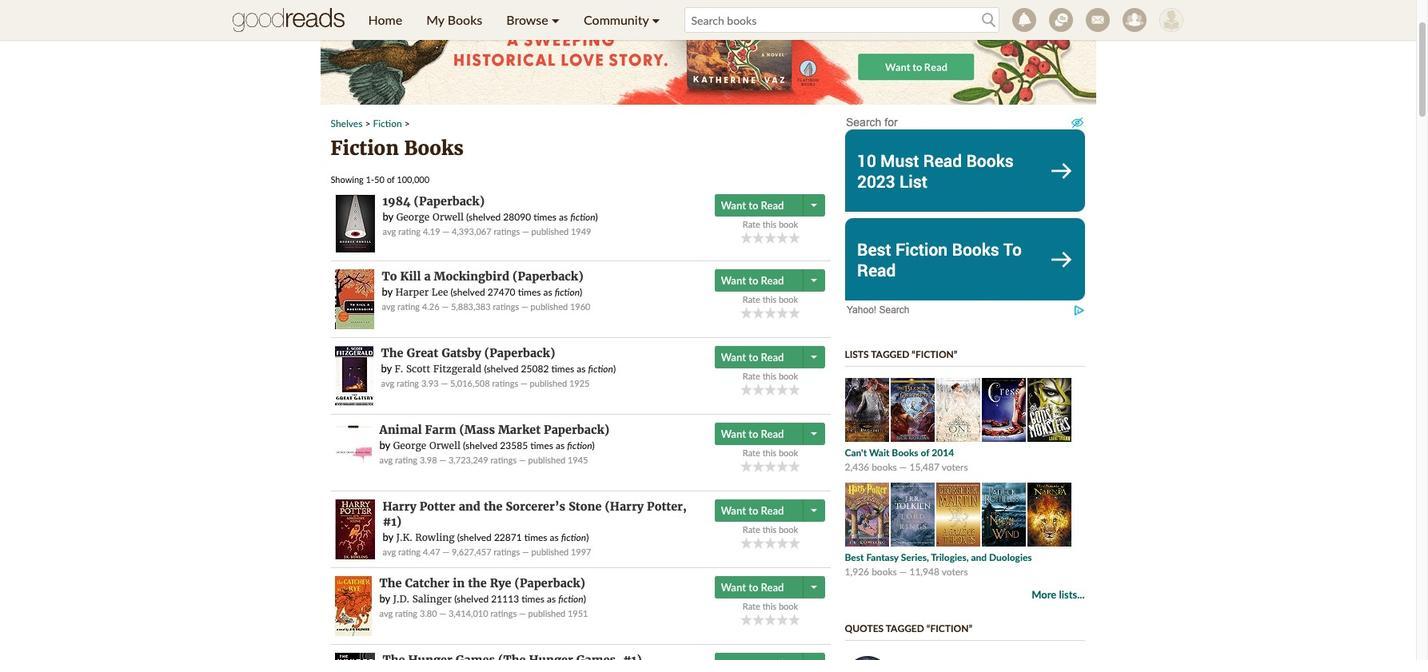Task type: describe. For each thing, give the bounding box(es) containing it.
lee
[[432, 286, 448, 298]]

j.k. rowling link
[[396, 532, 455, 544]]

1984 (paperback) link
[[383, 194, 485, 209]]

by inside harry potter and the sorcerer's stone (harry potter, #1) by j.k. rowling (shelved 22871 times as fiction ) avg rating 4.47 —                 9,627,457 ratings  —                 published 1997
[[383, 531, 394, 544]]

1 vertical spatial fiction
[[331, 136, 399, 161]]

(paperback) inside the "to kill a mockingbird (paperback) by harper lee (shelved 27470 times as fiction ) avg rating 4.26 —                 5,883,383 ratings  —                 published 1960"
[[513, 270, 584, 284]]

1,926
[[845, 566, 870, 578]]

#1)
[[383, 515, 402, 530]]

this for the catcher in the rye (paperback)
[[763, 601, 777, 612]]

the chronicles of narnia by c.s. lewis image
[[1027, 483, 1071, 547]]

(shelved inside the animal farm (mass market paperback) by george orwell (shelved 23585 times as fiction ) avg rating 3.98 —                 3,723,249 ratings  —                 published 1945
[[463, 440, 498, 452]]

11,948
[[910, 566, 940, 578]]

27470
[[488, 286, 516, 298]]

rate this book for the catcher in the rye (paperback)
[[743, 601, 798, 612]]

market
[[498, 423, 541, 438]]

want for 1984 (paperback)
[[721, 199, 746, 212]]

fiction inside harry potter and the sorcerer's stone (harry potter, #1) by j.k. rowling (shelved 22871 times as fiction ) avg rating 4.47 —                 9,627,457 ratings  —                 published 1997
[[561, 532, 586, 544]]

(shelved inside the great gatsby (paperback) by f. scott fitzgerald (shelved 25082 times as fiction ) avg rating 3.93 —                 5,016,508 ratings  —                 published 1925
[[484, 363, 519, 375]]

harry potter and the sorcerer's stone (harry potter, #1) link
[[383, 500, 687, 530]]

best fantasy series, trilogies, and duologies link
[[845, 552, 1032, 564]]

fiction inside the catcher in the rye (paperback) by j.d. salinger (shelved 21113 times as fiction ) avg rating 3.80 —                 3,414,010 ratings  —                 published 1951
[[559, 594, 584, 605]]

duologies
[[989, 552, 1032, 564]]

great
[[407, 346, 438, 361]]

avg inside the great gatsby (paperback) by f. scott fitzgerald (shelved 25082 times as fiction ) avg rating 3.93 —                 5,016,508 ratings  —                 published 1925
[[381, 378, 395, 389]]

the great gatsby (paperback) link
[[381, 346, 555, 361]]

test dummy image
[[1159, 8, 1183, 32]]

tagged for quotes
[[886, 623, 925, 635]]

ratings inside the catcher in the rye (paperback) by j.d. salinger (shelved 21113 times as fiction ) avg rating 3.80 —                 3,414,010 ratings  —                 published 1951
[[491, 609, 517, 619]]

george inside the animal farm (mass market paperback) by george orwell (shelved 23585 times as fiction ) avg rating 3.98 —                 3,723,249 ratings  —                 published 1945
[[393, 440, 427, 452]]

▾ for browse ▾
[[552, 12, 560, 27]]

want to read for to kill a mockingbird (paperback)
[[721, 274, 784, 287]]

ratings inside the "to kill a mockingbird (paperback) by harper lee (shelved 27470 times as fiction ) avg rating 4.26 —                 5,883,383 ratings  —                 published 1960"
[[493, 302, 519, 312]]

4.47
[[423, 547, 440, 558]]

rating inside 1984 (paperback) by george orwell (shelved 28090 times as fiction ) avg rating 4.19 —                 4,393,067 ratings  —                 published 1949
[[398, 226, 421, 237]]

books inside best fantasy series, trilogies, and duologies 1,926 books     —     11,948 voters
[[872, 566, 897, 578]]

5,016,508
[[450, 378, 490, 389]]

by inside the animal farm (mass market paperback) by george orwell (shelved 23585 times as fiction ) avg rating 3.98 —                 3,723,249 ratings  —                 published 1945
[[380, 439, 391, 452]]

(paperback) inside the catcher in the rye (paperback) by j.d. salinger (shelved 21113 times as fiction ) avg rating 3.80 —                 3,414,010 ratings  —                 published 1951
[[515, 577, 586, 591]]

25082
[[521, 363, 549, 375]]

ratings inside the great gatsby (paperback) by f. scott fitzgerald (shelved 25082 times as fiction ) avg rating 3.93 —                 5,016,508 ratings  —                 published 1925
[[492, 378, 519, 389]]

more lists... link
[[1032, 588, 1085, 602]]

trilogies,
[[931, 552, 969, 564]]

this for animal farm (mass market paperback)
[[763, 448, 777, 458]]

— down 23585
[[519, 455, 526, 466]]

a
[[424, 270, 431, 284]]

want for the catcher in the rye (paperback)
[[721, 582, 746, 594]]

rating inside harry potter and the sorcerer's stone (harry potter, #1) by j.k. rowling (shelved 22871 times as fiction ) avg rating 4.47 —                 9,627,457 ratings  —                 published 1997
[[398, 547, 421, 558]]

▾ for community ▾
[[652, 12, 660, 27]]

"fiction" for lists tagged "fiction"
[[912, 349, 958, 361]]

rye
[[490, 577, 512, 591]]

— inside best fantasy series, trilogies, and duologies 1,926 books     —     11,948 voters
[[900, 566, 907, 578]]

want to read button for 1984 (paperback)
[[715, 194, 805, 217]]

wait
[[869, 447, 890, 459]]

harper
[[395, 286, 429, 298]]

books inside shelves > fiction > fiction books
[[404, 136, 464, 161]]

paperback)
[[544, 423, 610, 438]]

1945
[[568, 455, 588, 466]]

kill
[[400, 270, 421, 284]]

the great gatsby image
[[335, 346, 373, 406]]

(shelved inside 1984 (paperback) by george orwell (shelved 28090 times as fiction ) avg rating 4.19 —                 4,393,067 ratings  —                 published 1949
[[466, 211, 501, 223]]

rating inside the animal farm (mass market paperback) by george orwell (shelved 23585 times as fiction ) avg rating 3.98 —                 3,723,249 ratings  —                 published 1945
[[395, 455, 418, 466]]

lists tagged "fiction" link
[[845, 349, 958, 361]]

farm
[[425, 423, 456, 438]]

quotes
[[845, 623, 884, 635]]

this for 1984 (paperback)
[[763, 219, 777, 230]]

menu containing home
[[356, 0, 672, 40]]

28090
[[503, 211, 531, 223]]

1997
[[571, 547, 592, 558]]

the one by kiera cass image
[[936, 378, 980, 442]]

harry
[[383, 500, 417, 514]]

catcher
[[405, 577, 450, 591]]

shelves link
[[331, 118, 363, 130]]

read for animal farm (mass market paperback)
[[761, 428, 784, 441]]

0 vertical spatial fiction
[[373, 118, 402, 130]]

— inside can't wait books of 2014 2,436 books     —     15,487 voters
[[900, 462, 907, 474]]

book for animal farm (mass market paperback)
[[779, 448, 798, 458]]

4.19
[[423, 226, 440, 237]]

avg inside the animal farm (mass market paperback) by george orwell (shelved 23585 times as fiction ) avg rating 3.98 —                 3,723,249 ratings  —                 published 1945
[[380, 455, 393, 466]]

published inside the "to kill a mockingbird (paperback) by harper lee (shelved 27470 times as fiction ) avg rating 4.26 —                 5,883,383 ratings  —                 published 1960"
[[531, 302, 568, 312]]

rate for to kill a mockingbird (paperback)
[[743, 294, 761, 305]]

animal farm (mass market paperback) by george orwell (shelved 23585 times as fiction ) avg rating 3.98 —                 3,723,249 ratings  —                 published 1945
[[380, 423, 610, 466]]

j.d.
[[393, 594, 410, 605]]

this for the great gatsby (paperback)
[[763, 371, 777, 382]]

book for the catcher in the rye (paperback)
[[779, 601, 798, 612]]

my books link
[[414, 0, 494, 40]]

read for to kill a mockingbird (paperback)
[[761, 274, 784, 287]]

50
[[374, 174, 385, 185]]

times inside the catcher in the rye (paperback) by j.d. salinger (shelved 21113 times as fiction ) avg rating 3.80 —                 3,414,010 ratings  —                 published 1951
[[522, 594, 545, 605]]

george orwell link for (paperback)
[[396, 211, 464, 223]]

the great gatsby (paperback) by f. scott fitzgerald (shelved 25082 times as fiction ) avg rating 3.93 —                 5,016,508 ratings  —                 published 1925
[[381, 346, 616, 389]]

showing 1-50 of 100,000
[[331, 174, 430, 185]]

) inside the catcher in the rye (paperback) by j.d. salinger (shelved 21113 times as fiction ) avg rating 3.80 —                 3,414,010 ratings  —                 published 1951
[[584, 594, 586, 605]]

the blood of olympus by rick riordan image
[[891, 378, 935, 442]]

avg inside 1984 (paperback) by george orwell (shelved 28090 times as fiction ) avg rating 4.19 —                 4,393,067 ratings  —                 published 1949
[[383, 226, 396, 237]]

times inside harry potter and the sorcerer's stone (harry potter, #1) by j.k. rowling (shelved 22871 times as fiction ) avg rating 4.47 —                 9,627,457 ratings  —                 published 1997
[[525, 532, 548, 544]]

rating inside the catcher in the rye (paperback) by j.d. salinger (shelved 21113 times as fiction ) avg rating 3.80 —                 3,414,010 ratings  —                 published 1951
[[395, 609, 418, 619]]

as inside the catcher in the rye (paperback) by j.d. salinger (shelved 21113 times as fiction ) avg rating 3.80 —                 3,414,010 ratings  —                 published 1951
[[547, 594, 556, 605]]

j.d. salinger link
[[393, 594, 452, 605]]

published inside 1984 (paperback) by george orwell (shelved 28090 times as fiction ) avg rating 4.19 —                 4,393,067 ratings  —                 published 1949
[[532, 226, 569, 237]]

1-
[[366, 174, 374, 185]]

want to read button for the catcher in the rye (paperback)
[[715, 577, 805, 599]]

to for the catcher in the rye (paperback)
[[749, 582, 759, 594]]

book for harry potter and the sorcerer's stone (harry potter, #1)
[[779, 525, 798, 535]]

fiction link
[[373, 118, 402, 130]]

3.80
[[420, 609, 437, 619]]

animal farm (mass market paperback) link
[[380, 423, 610, 438]]

— down the to kill a mockingbird (paperback) link
[[522, 302, 529, 312]]

2,436
[[845, 462, 870, 474]]

23585
[[500, 440, 528, 452]]

as inside the "to kill a mockingbird (paperback) by harper lee (shelved 27470 times as fiction ) avg rating 4.26 —                 5,883,383 ratings  —                 published 1960"
[[544, 286, 552, 298]]

to
[[382, 270, 397, 284]]

rate this book for harry potter and the sorcerer's stone (harry potter, #1)
[[743, 525, 798, 535]]

want to read button for the great gatsby (paperback)
[[715, 346, 805, 369]]

orwell inside the animal farm (mass market paperback) by george orwell (shelved 23585 times as fiction ) avg rating 3.98 —                 3,723,249 ratings  —                 published 1945
[[429, 440, 461, 452]]

as inside the animal farm (mass market paperback) by george orwell (shelved 23585 times as fiction ) avg rating 3.98 —                 3,723,249 ratings  —                 published 1945
[[556, 440, 565, 452]]

times inside the great gatsby (paperback) by f. scott fitzgerald (shelved 25082 times as fiction ) avg rating 3.93 —                 5,016,508 ratings  —                 published 1925
[[551, 363, 575, 375]]

read for 1984 (paperback)
[[761, 199, 784, 212]]

george orwell link for farm
[[393, 440, 461, 452]]

Search for books to add to your shelves search field
[[684, 7, 999, 33]]

21113
[[491, 594, 519, 605]]

Search books text field
[[684, 7, 999, 33]]

and inside best fantasy series, trilogies, and duologies 1,926 books     —     11,948 voters
[[971, 552, 987, 564]]

quotes tagged "fiction"
[[845, 623, 973, 635]]

to kill a mockingbird (paperback) link
[[382, 270, 584, 284]]

— down 21113 at bottom
[[519, 609, 526, 619]]

ratings inside the animal farm (mass market paperback) by george orwell (shelved 23585 times as fiction ) avg rating 3.98 —                 3,723,249 ratings  —                 published 1945
[[491, 455, 517, 466]]

community
[[584, 12, 649, 27]]

(harry
[[605, 500, 644, 514]]

a game of thrones by george r.r. martin image
[[936, 483, 980, 547]]

fiction inside 1984 (paperback) by george orwell (shelved 28090 times as fiction ) avg rating 4.19 —                 4,393,067 ratings  —                 published 1949
[[571, 211, 596, 223]]

the name of the wind by patrick rothfuss image
[[982, 483, 1026, 547]]

by inside the catcher in the rye (paperback) by j.d. salinger (shelved 21113 times as fiction ) avg rating 3.80 —                 3,414,010 ratings  —                 published 1951
[[380, 593, 391, 605]]

ratings inside harry potter and the sorcerer's stone (harry potter, #1) by j.k. rowling (shelved 22871 times as fiction ) avg rating 4.47 —                 9,627,457 ratings  —                 published 1997
[[494, 547, 520, 558]]

published inside the great gatsby (paperback) by f. scott fitzgerald (shelved 25082 times as fiction ) avg rating 3.93 —                 5,016,508 ratings  —                 published 1925
[[530, 378, 567, 389]]

(shelved inside the catcher in the rye (paperback) by j.d. salinger (shelved 21113 times as fiction ) avg rating 3.80 —                 3,414,010 ratings  —                 published 1951
[[454, 594, 489, 605]]

book for the great gatsby (paperback)
[[779, 371, 798, 382]]

gatsby
[[442, 346, 481, 361]]

4.26
[[422, 302, 440, 312]]

f.
[[395, 363, 403, 375]]

22871
[[494, 532, 522, 544]]

j.k.
[[396, 532, 412, 544]]

9,627,457
[[452, 547, 492, 558]]

friend requests image
[[1123, 8, 1147, 32]]

community ▾ button
[[572, 0, 672, 40]]

— down 25082
[[521, 378, 528, 389]]

inbox image
[[1086, 8, 1110, 32]]

the lord of the rings by j.r.r. tolkien image
[[891, 483, 935, 547]]

1 > from the left
[[365, 118, 371, 130]]

home link
[[356, 0, 414, 40]]

book for to kill a mockingbird (paperback)
[[779, 294, 798, 305]]

— right 3.93
[[441, 378, 448, 389]]

want to read button for harry potter and the sorcerer's stone (harry potter, #1)
[[715, 500, 805, 522]]

voters inside best fantasy series, trilogies, and duologies 1,926 books     —     11,948 voters
[[942, 566, 968, 578]]

the catcher in the rye (paperback) link
[[380, 577, 586, 591]]

quotes tagged "fiction" link
[[845, 623, 973, 635]]

lists
[[845, 349, 869, 361]]

want to read for the catcher in the rye (paperback)
[[721, 582, 784, 594]]

1951
[[568, 609, 588, 619]]

can't
[[845, 447, 867, 459]]

to for harry potter and the sorcerer's stone (harry potter, #1)
[[749, 505, 759, 518]]

ratings inside 1984 (paperback) by george orwell (shelved 28090 times as fiction ) avg rating 4.19 —                 4,393,067 ratings  —                 published 1949
[[494, 226, 520, 237]]

rate this book for to kill a mockingbird (paperback)
[[743, 294, 798, 305]]

want to read button for animal farm (mass market paperback)
[[715, 423, 805, 446]]

avg inside the "to kill a mockingbird (paperback) by harper lee (shelved 27470 times as fiction ) avg rating 4.26 —                 5,883,383 ratings  —                 published 1960"
[[382, 302, 395, 312]]

book for 1984 (paperback)
[[779, 219, 798, 230]]

rowling
[[415, 532, 455, 544]]

avg inside harry potter and the sorcerer's stone (harry potter, #1) by j.k. rowling (shelved 22871 times as fiction ) avg rating 4.47 —                 9,627,457 ratings  —                 published 1997
[[383, 547, 396, 558]]

— right 4.19
[[443, 226, 450, 237]]

want for animal farm (mass market paperback)
[[721, 428, 746, 441]]

) inside the animal farm (mass market paperback) by george orwell (shelved 23585 times as fiction ) avg rating 3.98 —                 3,723,249 ratings  —                 published 1945
[[592, 440, 595, 452]]

sorcerer's
[[506, 500, 566, 514]]

showing
[[331, 174, 364, 185]]

the for and
[[484, 500, 503, 514]]

want for harry potter and the sorcerer's stone (harry potter, #1)
[[721, 505, 746, 518]]

harper lee link
[[395, 286, 448, 298]]

in
[[453, 577, 465, 591]]

voters inside can't wait books of 2014 2,436 books     —     15,487 voters
[[942, 462, 968, 474]]

the for the catcher in the rye (paperback)
[[380, 577, 402, 591]]

rate this book for 1984 (paperback)
[[743, 219, 798, 230]]

1 vertical spatial advertisement region
[[845, 117, 1085, 317]]

times inside the animal farm (mass market paperback) by george orwell (shelved 23585 times as fiction ) avg rating 3.98 —                 3,723,249 ratings  —                 published 1945
[[530, 440, 553, 452]]

— right 4.26
[[442, 302, 449, 312]]

3,414,010
[[449, 609, 488, 619]]



Task type: vqa. For each thing, say whether or not it's contained in the screenshot.
▾ corresponding to Community ▾
yes



Task type: locate. For each thing, give the bounding box(es) containing it.
avg down 'to'
[[382, 302, 395, 312]]

0 horizontal spatial ▾
[[552, 12, 560, 27]]

1 read from the top
[[761, 199, 784, 212]]

2 want to read button from the top
[[715, 270, 805, 292]]

want to read for animal farm (mass market paperback)
[[721, 428, 784, 441]]

best
[[845, 552, 864, 564]]

rating down f.
[[397, 378, 419, 389]]

1 vertical spatial voters
[[942, 566, 968, 578]]

ratings right 5,016,508
[[492, 378, 519, 389]]

the inside the catcher in the rye (paperback) by j.d. salinger (shelved 21113 times as fiction ) avg rating 3.80 —                 3,414,010 ratings  —                 published 1951
[[380, 577, 402, 591]]

of inside can't wait books of 2014 2,436 books     —     15,487 voters
[[921, 447, 930, 459]]

the
[[381, 346, 404, 361], [380, 577, 402, 591]]

2 ▾ from the left
[[652, 12, 660, 27]]

1960
[[570, 302, 591, 312]]

rate this book for animal farm (mass market paperback)
[[743, 448, 798, 458]]

4,393,067
[[452, 226, 492, 237]]

(shelved up 9,627,457
[[457, 532, 492, 544]]

rating down harper
[[398, 302, 420, 312]]

series,
[[901, 552, 929, 564]]

2 want to read from the top
[[721, 274, 784, 287]]

rating inside the great gatsby (paperback) by f. scott fitzgerald (shelved 25082 times as fiction ) avg rating 3.93 —                 5,016,508 ratings  —                 published 1925
[[397, 378, 419, 389]]

1 rate from the top
[[743, 219, 761, 230]]

1 vertical spatial and
[[971, 552, 987, 564]]

fiction
[[571, 211, 596, 223], [555, 286, 580, 298], [588, 363, 613, 375], [567, 440, 592, 452], [561, 532, 586, 544], [559, 594, 584, 605]]

6 book from the top
[[779, 601, 798, 612]]

(paperback) inside 1984 (paperback) by george orwell (shelved 28090 times as fiction ) avg rating 4.19 —                 4,393,067 ratings  —                 published 1949
[[414, 194, 485, 209]]

and right trilogies, on the bottom of the page
[[971, 552, 987, 564]]

1 vertical spatial the
[[380, 577, 402, 591]]

rate this book
[[743, 219, 798, 230], [743, 294, 798, 305], [743, 371, 798, 382], [743, 448, 798, 458], [743, 525, 798, 535], [743, 601, 798, 612]]

6 read from the top
[[761, 582, 784, 594]]

read
[[761, 199, 784, 212], [761, 274, 784, 287], [761, 351, 784, 364], [761, 428, 784, 441], [761, 505, 784, 518], [761, 582, 784, 594]]

by inside 1984 (paperback) by george orwell (shelved 28090 times as fiction ) avg rating 4.19 —                 4,393,067 ratings  —                 published 1949
[[383, 210, 394, 223]]

by down 1984
[[383, 210, 394, 223]]

0 vertical spatial voters
[[942, 462, 968, 474]]

1 horizontal spatial ▾
[[652, 12, 660, 27]]

6 rate this book from the top
[[743, 601, 798, 612]]

read for harry potter and the sorcerer's stone (harry potter, #1)
[[761, 505, 784, 518]]

by inside the great gatsby (paperback) by f. scott fitzgerald (shelved 25082 times as fiction ) avg rating 3.93 —                 5,016,508 ratings  —                 published 1925
[[381, 362, 392, 375]]

published
[[532, 226, 569, 237], [531, 302, 568, 312], [530, 378, 567, 389], [528, 455, 566, 466], [532, 547, 569, 558], [528, 609, 566, 619]]

1 want to read button from the top
[[715, 194, 805, 217]]

george down the 'animal'
[[393, 440, 427, 452]]

(shelved up the 4,393,067
[[466, 211, 501, 223]]

advertisement region
[[320, 0, 1096, 105], [845, 117, 1085, 317]]

4 want to read from the top
[[721, 428, 784, 441]]

fiction
[[373, 118, 402, 130], [331, 136, 399, 161]]

3,723,249
[[449, 455, 488, 466]]

want
[[721, 199, 746, 212], [721, 274, 746, 287], [721, 351, 746, 364], [721, 428, 746, 441], [721, 505, 746, 518], [721, 582, 746, 594]]

the for in
[[468, 577, 487, 591]]

of
[[387, 174, 395, 185], [921, 447, 930, 459]]

ratings down the 22871
[[494, 547, 520, 558]]

harry potter and the sorcerer's stone (harry potter, #1) image
[[335, 500, 375, 560]]

(shelved down '(mass'
[[463, 440, 498, 452]]

1 to from the top
[[749, 199, 759, 212]]

times right 27470
[[518, 286, 541, 298]]

) up 1951 on the left bottom of page
[[584, 594, 586, 605]]

harry potter and the sorcerer's stone by j.k. rowling image
[[845, 483, 889, 547]]

3 to from the top
[[749, 351, 759, 364]]

the inside the catcher in the rye (paperback) by j.d. salinger (shelved 21113 times as fiction ) avg rating 3.80 —                 3,414,010 ratings  —                 published 1951
[[468, 577, 487, 591]]

george orwell link up 4.19
[[396, 211, 464, 223]]

5 rate this book from the top
[[743, 525, 798, 535]]

1 vertical spatial "fiction"
[[927, 623, 973, 635]]

rating down "j.d."
[[395, 609, 418, 619]]

fiction up 1951 on the left bottom of page
[[559, 594, 584, 605]]

tagged
[[871, 349, 910, 361], [886, 623, 925, 635]]

(paperback) up 4.19
[[414, 194, 485, 209]]

1984
[[383, 194, 411, 209]]

of right 50
[[387, 174, 395, 185]]

ratings
[[494, 226, 520, 237], [493, 302, 519, 312], [492, 378, 519, 389], [491, 455, 517, 466], [494, 547, 520, 558], [491, 609, 517, 619]]

cress by marissa meyer image
[[982, 378, 1026, 442]]

"fiction" up the blood of olympus by rick riordan image
[[912, 349, 958, 361]]

george down 1984
[[396, 211, 430, 223]]

home
[[368, 12, 402, 27]]

4 want from the top
[[721, 428, 746, 441]]

) up '1960'
[[580, 286, 583, 298]]

1 vertical spatial george
[[393, 440, 427, 452]]

3 this from the top
[[763, 371, 777, 382]]

ratings down 23585
[[491, 455, 517, 466]]

published down 25082
[[530, 378, 567, 389]]

published inside the catcher in the rye (paperback) by j.d. salinger (shelved 21113 times as fiction ) avg rating 3.80 —                 3,414,010 ratings  —                 published 1951
[[528, 609, 566, 619]]

2 vertical spatial books
[[892, 447, 919, 459]]

to for animal farm (mass market paperback)
[[749, 428, 759, 441]]

(shelved inside harry potter and the sorcerer's stone (harry potter, #1) by j.k. rowling (shelved 22871 times as fiction ) avg rating 4.47 —                 9,627,457 ratings  —                 published 1997
[[457, 532, 492, 544]]

harry potter and the sorcerer's stone (harry potter, #1) by j.k. rowling (shelved 22871 times as fiction ) avg rating 4.47 —                 9,627,457 ratings  —                 published 1997
[[383, 500, 687, 558]]

want to read button for to kill a mockingbird (paperback)
[[715, 270, 805, 292]]

> left fiction link at the top of the page
[[365, 118, 371, 130]]

(shelved left 25082
[[484, 363, 519, 375]]

) inside 1984 (paperback) by george orwell (shelved 28090 times as fiction ) avg rating 4.19 —                 4,393,067 ratings  —                 published 1949
[[596, 211, 598, 223]]

1 horizontal spatial >
[[405, 118, 410, 130]]

the
[[484, 500, 503, 514], [468, 577, 487, 591]]

avg inside the catcher in the rye (paperback) by j.d. salinger (shelved 21113 times as fiction ) avg rating 3.80 —                 3,414,010 ratings  —                 published 1951
[[380, 609, 393, 619]]

times inside the "to kill a mockingbird (paperback) by harper lee (shelved 27470 times as fiction ) avg rating 4.26 —                 5,883,383 ratings  —                 published 1960"
[[518, 286, 541, 298]]

— right 3.98
[[439, 455, 446, 466]]

rating left 4.19
[[398, 226, 421, 237]]

▾ right community
[[652, 12, 660, 27]]

as down harry potter and the sorcerer's stone (harry potter, #1) "link"
[[550, 532, 559, 544]]

times down harry potter and the sorcerer's stone (harry potter, #1) "link"
[[525, 532, 548, 544]]

to
[[749, 199, 759, 212], [749, 274, 759, 287], [749, 351, 759, 364], [749, 428, 759, 441], [749, 505, 759, 518], [749, 582, 759, 594]]

fiction down shelves link
[[331, 136, 399, 161]]

dreams of gods & monsters by laini taylor image
[[1027, 378, 1071, 442]]

fiction up '1960'
[[555, 286, 580, 298]]

— down 28090
[[522, 226, 529, 237]]

voters down trilogies, on the bottom of the page
[[942, 566, 968, 578]]

avg down the #1)
[[383, 547, 396, 558]]

2 > from the left
[[405, 118, 410, 130]]

) right 28090
[[596, 211, 598, 223]]

rate this book for the great gatsby (paperback)
[[743, 371, 798, 382]]

orwell down 1984 (paperback) link
[[433, 211, 464, 223]]

mockingbird
[[434, 270, 510, 284]]

15,487
[[910, 462, 940, 474]]

scott
[[406, 363, 430, 375]]

5 rate from the top
[[743, 525, 761, 535]]

1 this from the top
[[763, 219, 777, 230]]

rate for the great gatsby (paperback)
[[743, 371, 761, 382]]

read for the catcher in the rye (paperback)
[[761, 582, 784, 594]]

this for to kill a mockingbird (paperback)
[[763, 294, 777, 305]]

want for the great gatsby (paperback)
[[721, 351, 746, 364]]

as right 28090
[[559, 211, 568, 223]]

— right 3.80
[[439, 609, 446, 619]]

times up 1925
[[551, 363, 575, 375]]

more lists...
[[1032, 589, 1085, 601]]

and inside harry potter and the sorcerer's stone (harry potter, #1) by j.k. rowling (shelved 22871 times as fiction ) avg rating 4.47 —                 9,627,457 ratings  —                 published 1997
[[459, 500, 481, 514]]

0 vertical spatial george orwell link
[[396, 211, 464, 223]]

published inside harry potter and the sorcerer's stone (harry potter, #1) by j.k. rowling (shelved 22871 times as fiction ) avg rating 4.47 —                 9,627,457 ratings  —                 published 1997
[[532, 547, 569, 558]]

"fiction" for quotes tagged "fiction"
[[927, 623, 973, 635]]

books
[[448, 12, 482, 27], [404, 136, 464, 161], [892, 447, 919, 459]]

as right 21113 at bottom
[[547, 594, 556, 605]]

of for 2014
[[921, 447, 930, 459]]

"fiction" down 11,948
[[927, 623, 973, 635]]

(shelved up 3,414,010
[[454, 594, 489, 605]]

1 vertical spatial books
[[404, 136, 464, 161]]

0 vertical spatial orwell
[[433, 211, 464, 223]]

1 books from the top
[[872, 462, 897, 474]]

0 horizontal spatial of
[[387, 174, 395, 185]]

stone
[[569, 500, 602, 514]]

(shelved up 5,883,383
[[451, 286, 485, 298]]

the inside harry potter and the sorcerer's stone (harry potter, #1) by j.k. rowling (shelved 22871 times as fiction ) avg rating 4.47 —                 9,627,457 ratings  —                 published 1997
[[484, 500, 503, 514]]

voters down 2014
[[942, 462, 968, 474]]

the catcher in the rye image
[[335, 577, 372, 637]]

1 vertical spatial books
[[872, 566, 897, 578]]

published left 1945
[[528, 455, 566, 466]]

4 read from the top
[[761, 428, 784, 441]]

6 want to read from the top
[[721, 582, 784, 594]]

0 vertical spatial advertisement region
[[320, 0, 1096, 105]]

) inside the great gatsby (paperback) by f. scott fitzgerald (shelved 25082 times as fiction ) avg rating 3.93 —                 5,016,508 ratings  —                 published 1925
[[613, 363, 616, 375]]

voters
[[942, 462, 968, 474], [942, 566, 968, 578]]

0 vertical spatial books
[[448, 12, 482, 27]]

george
[[396, 211, 430, 223], [393, 440, 427, 452]]

1 ▾ from the left
[[552, 12, 560, 27]]

fitzgerald
[[433, 363, 482, 375]]

books inside can't wait books of 2014 2,436 books     —     15,487 voters
[[872, 462, 897, 474]]

1 book from the top
[[779, 219, 798, 230]]

0 vertical spatial the
[[484, 500, 503, 514]]

and
[[459, 500, 481, 514], [971, 552, 987, 564]]

3 want to read from the top
[[721, 351, 784, 364]]

george inside 1984 (paperback) by george orwell (shelved 28090 times as fiction ) avg rating 4.19 —                 4,393,067 ratings  —                 published 1949
[[396, 211, 430, 223]]

4 book from the top
[[779, 448, 798, 458]]

books down wait
[[872, 462, 897, 474]]

best fantasy series, trilogies, and duologies 1,926 books     —     11,948 voters
[[845, 552, 1032, 578]]

ratings down 21113 at bottom
[[491, 609, 517, 619]]

want to read for 1984 (paperback)
[[721, 199, 784, 212]]

2 this from the top
[[763, 294, 777, 305]]

5 want to read button from the top
[[715, 500, 805, 522]]

rate for animal farm (mass market paperback)
[[743, 448, 761, 458]]

animal farm image
[[335, 423, 372, 483]]

3 book from the top
[[779, 371, 798, 382]]

books down fantasy
[[872, 566, 897, 578]]

fiction up 1925
[[588, 363, 613, 375]]

avg right the great gatsby image
[[381, 378, 395, 389]]

5 to from the top
[[749, 505, 759, 518]]

0 vertical spatial george
[[396, 211, 430, 223]]

fiction up the 1997
[[561, 532, 586, 544]]

george orwell link
[[396, 211, 464, 223], [393, 440, 461, 452]]

6 want from the top
[[721, 582, 746, 594]]

0 vertical spatial of
[[387, 174, 395, 185]]

lists...
[[1059, 589, 1085, 601]]

city of heavenly fire by cassandra clare image
[[845, 378, 889, 442]]

more
[[1032, 589, 1057, 601]]

published left the 1997
[[532, 547, 569, 558]]

by down the 'animal'
[[380, 439, 391, 452]]

fiction inside the animal farm (mass market paperback) by george orwell (shelved 23585 times as fiction ) avg rating 3.98 —                 3,723,249 ratings  —                 published 1945
[[567, 440, 592, 452]]

(paperback) up 1951 on the left bottom of page
[[515, 577, 586, 591]]

can't wait books of 2014 link
[[845, 447, 954, 459]]

published left 1949
[[532, 226, 569, 237]]

browse ▾ button
[[494, 0, 572, 40]]

fiction inside the great gatsby (paperback) by f. scott fitzgerald (shelved 25082 times as fiction ) avg rating 3.93 —                 5,016,508 ratings  —                 published 1925
[[588, 363, 613, 375]]

the up the 22871
[[484, 500, 503, 514]]

— right 4.47 on the left bottom of the page
[[443, 547, 450, 558]]

the up "j.d."
[[380, 577, 402, 591]]

1 voters from the top
[[942, 462, 968, 474]]

by left f.
[[381, 362, 392, 375]]

books inside "my books" link
[[448, 12, 482, 27]]

to for 1984 (paperback)
[[749, 199, 759, 212]]

of for 100,000
[[387, 174, 395, 185]]

"fiction"
[[912, 349, 958, 361], [927, 623, 973, 635]]

rating left 3.98
[[395, 455, 418, 466]]

4 this from the top
[[763, 448, 777, 458]]

books right my
[[448, 12, 482, 27]]

published left 1951 on the left bottom of page
[[528, 609, 566, 619]]

1925
[[569, 378, 590, 389]]

avg down 1984
[[383, 226, 396, 237]]

rate for 1984 (paperback)
[[743, 219, 761, 230]]

3.98
[[420, 455, 437, 466]]

2 rate this book from the top
[[743, 294, 798, 305]]

2 rate from the top
[[743, 294, 761, 305]]

5 want to read from the top
[[721, 505, 784, 518]]

tagged right lists
[[871, 349, 910, 361]]

orwell down farm
[[429, 440, 461, 452]]

the catcher in the rye (paperback) by j.d. salinger (shelved 21113 times as fiction ) avg rating 3.80 —                 3,414,010 ratings  —                 published 1951
[[380, 577, 588, 619]]

as right 27470
[[544, 286, 552, 298]]

3.93
[[421, 378, 439, 389]]

1984 (paperback) by george orwell (shelved 28090 times as fiction ) avg rating 4.19 —                 4,393,067 ratings  —                 published 1949
[[383, 194, 598, 237]]

by left "j.d."
[[380, 593, 391, 605]]

read for the great gatsby (paperback)
[[761, 351, 784, 364]]

1 horizontal spatial of
[[921, 447, 930, 459]]

orwell
[[433, 211, 464, 223], [429, 440, 461, 452]]

(shelved
[[466, 211, 501, 223], [451, 286, 485, 298], [484, 363, 519, 375], [463, 440, 498, 452], [457, 532, 492, 544], [454, 594, 489, 605]]

books inside can't wait books of 2014 2,436 books     —     15,487 voters
[[892, 447, 919, 459]]

2 book from the top
[[779, 294, 798, 305]]

as down paperback)
[[556, 440, 565, 452]]

my group discussions image
[[1049, 8, 1073, 32]]

▾ right browse
[[552, 12, 560, 27]]

1 vertical spatial of
[[921, 447, 930, 459]]

george orwell link up 3.98
[[393, 440, 461, 452]]

fiction up 1945
[[567, 440, 592, 452]]

(paperback) inside the great gatsby (paperback) by f. scott fitzgerald (shelved 25082 times as fiction ) avg rating 3.93 —                 5,016,508 ratings  —                 published 1925
[[485, 346, 555, 361]]

3 want from the top
[[721, 351, 746, 364]]

this
[[763, 219, 777, 230], [763, 294, 777, 305], [763, 371, 777, 382], [763, 448, 777, 458], [763, 525, 777, 535], [763, 601, 777, 612]]

the for the great gatsby (paperback)
[[381, 346, 404, 361]]

1 vertical spatial the
[[468, 577, 487, 591]]

(paperback) up 25082
[[485, 346, 555, 361]]

want for to kill a mockingbird (paperback)
[[721, 274, 746, 287]]

browse
[[506, 12, 548, 27]]

(paperback) up '1960'
[[513, 270, 584, 284]]

to kill a mockingbird (paperback) by harper lee (shelved 27470 times as fiction ) avg rating 4.26 —                 5,883,383 ratings  —                 published 1960
[[382, 270, 591, 312]]

) inside the "to kill a mockingbird (paperback) by harper lee (shelved 27470 times as fiction ) avg rating 4.26 —                 5,883,383 ratings  —                 published 1960"
[[580, 286, 583, 298]]

the inside the great gatsby (paperback) by f. scott fitzgerald (shelved 25082 times as fiction ) avg rating 3.93 —                 5,016,508 ratings  —                 published 1925
[[381, 346, 404, 361]]

f. scott fitzgerald link
[[395, 363, 482, 375]]

want to read for the great gatsby (paperback)
[[721, 351, 784, 364]]

2 to from the top
[[749, 274, 759, 287]]

1949
[[571, 226, 592, 237]]

0 vertical spatial books
[[872, 462, 897, 474]]

avg right the catcher in the rye image
[[380, 609, 393, 619]]

want to read for harry potter and the sorcerer's stone (harry potter, #1)
[[721, 505, 784, 518]]

tagged right quotes
[[886, 623, 925, 635]]

times right 21113 at bottom
[[522, 594, 545, 605]]

lists tagged "fiction"
[[845, 349, 958, 361]]

rate for the catcher in the rye (paperback)
[[743, 601, 761, 612]]

rate for harry potter and the sorcerer's stone (harry potter, #1)
[[743, 525, 761, 535]]

as inside the great gatsby (paperback) by f. scott fitzgerald (shelved 25082 times as fiction ) avg rating 3.93 —                 5,016,508 ratings  —                 published 1925
[[577, 363, 586, 375]]

notifications image
[[1012, 8, 1036, 32]]

rating inside the "to kill a mockingbird (paperback) by harper lee (shelved 27470 times as fiction ) avg rating 4.26 —                 5,883,383 ratings  —                 published 1960"
[[398, 302, 420, 312]]

published left '1960'
[[531, 302, 568, 312]]

1 vertical spatial george orwell link
[[393, 440, 461, 452]]

1984 image
[[335, 194, 375, 253]]

— down series,
[[900, 566, 907, 578]]

by down 'to'
[[382, 286, 393, 298]]

0 horizontal spatial >
[[365, 118, 371, 130]]

2 voters from the top
[[942, 566, 968, 578]]

3 read from the top
[[761, 351, 784, 364]]

shelves > fiction > fiction books
[[331, 118, 464, 161]]

rating down the j.k.
[[398, 547, 421, 558]]

browse ▾
[[506, 12, 560, 27]]

fiction up 1949
[[571, 211, 596, 223]]

> right fiction link at the top of the page
[[405, 118, 410, 130]]

published inside the animal farm (mass market paperback) by george orwell (shelved 23585 times as fiction ) avg rating 3.98 —                 3,723,249 ratings  —                 published 1945
[[528, 455, 566, 466]]

by
[[383, 210, 394, 223], [382, 286, 393, 298], [381, 362, 392, 375], [380, 439, 391, 452], [383, 531, 394, 544], [380, 593, 391, 605]]

0 vertical spatial "fiction"
[[912, 349, 958, 361]]

to for to kill a mockingbird (paperback)
[[749, 274, 759, 287]]

ratings down 28090
[[494, 226, 520, 237]]

2 books from the top
[[872, 566, 897, 578]]

menu
[[356, 0, 672, 40]]

by inside the "to kill a mockingbird (paperback) by harper lee (shelved 27470 times as fiction ) avg rating 4.26 —                 5,883,383 ratings  —                 published 1960"
[[382, 286, 393, 298]]

1 vertical spatial tagged
[[886, 623, 925, 635]]

as inside harry potter and the sorcerer's stone (harry potter, #1) by j.k. rowling (shelved 22871 times as fiction ) avg rating 4.47 —                 9,627,457 ratings  —                 published 1997
[[550, 532, 559, 544]]

the right in
[[468, 577, 487, 591]]

1 horizontal spatial and
[[971, 552, 987, 564]]

the up f.
[[381, 346, 404, 361]]

) inside harry potter and the sorcerer's stone (harry potter, #1) by j.k. rowling (shelved 22871 times as fiction ) avg rating 4.47 —                 9,627,457 ratings  —                 published 1997
[[586, 532, 589, 544]]

potter
[[420, 500, 456, 514]]

6 this from the top
[[763, 601, 777, 612]]

4 rate this book from the top
[[743, 448, 798, 458]]

can't wait books of 2014 2,436 books     —     15,487 voters
[[845, 447, 968, 474]]

times inside 1984 (paperback) by george orwell (shelved 28090 times as fiction ) avg rating 4.19 —                 4,393,067 ratings  —                 published 1949
[[534, 211, 557, 223]]

tagged for lists
[[871, 349, 910, 361]]

by down the #1)
[[383, 531, 394, 544]]

3 rate from the top
[[743, 371, 761, 382]]

and right potter
[[459, 500, 481, 514]]

0 horizontal spatial and
[[459, 500, 481, 514]]

animal
[[380, 423, 422, 438]]

2014
[[932, 447, 954, 459]]

fiction right shelves
[[373, 118, 402, 130]]

1 rate this book from the top
[[743, 219, 798, 230]]

orwell inside 1984 (paperback) by george orwell (shelved 28090 times as fiction ) avg rating 4.19 —                 4,393,067 ratings  —                 published 1949
[[433, 211, 464, 223]]

100,000
[[397, 174, 430, 185]]

salinger
[[412, 594, 452, 605]]

as inside 1984 (paperback) by george orwell (shelved 28090 times as fiction ) avg rating 4.19 —                 4,393,067 ratings  —                 published 1949
[[559, 211, 568, 223]]

0 vertical spatial the
[[381, 346, 404, 361]]

5 book from the top
[[779, 525, 798, 535]]

6 to from the top
[[749, 582, 759, 594]]

5 read from the top
[[761, 505, 784, 518]]

1 want to read from the top
[[721, 199, 784, 212]]

rate
[[743, 219, 761, 230], [743, 294, 761, 305], [743, 371, 761, 382], [743, 448, 761, 458], [743, 525, 761, 535], [743, 601, 761, 612]]

4 to from the top
[[749, 428, 759, 441]]

2 want from the top
[[721, 274, 746, 287]]

books up 15,487
[[892, 447, 919, 459]]

4 want to read button from the top
[[715, 423, 805, 446]]

to for the great gatsby (paperback)
[[749, 351, 759, 364]]

6 want to read button from the top
[[715, 577, 805, 599]]

3 want to read button from the top
[[715, 346, 805, 369]]

(shelved inside the "to kill a mockingbird (paperback) by harper lee (shelved 27470 times as fiction ) avg rating 4.26 —                 5,883,383 ratings  —                 published 1960"
[[451, 286, 485, 298]]

avg
[[383, 226, 396, 237], [382, 302, 395, 312], [381, 378, 395, 389], [380, 455, 393, 466], [383, 547, 396, 558], [380, 609, 393, 619]]

1 vertical spatial orwell
[[429, 440, 461, 452]]

6 rate from the top
[[743, 601, 761, 612]]

rating
[[398, 226, 421, 237], [398, 302, 420, 312], [397, 378, 419, 389], [395, 455, 418, 466], [398, 547, 421, 558], [395, 609, 418, 619]]

3 rate this book from the top
[[743, 371, 798, 382]]

— down harry potter and the sorcerer's stone (harry potter, #1) "link"
[[522, 547, 529, 558]]

0 vertical spatial and
[[459, 500, 481, 514]]

) right 25082
[[613, 363, 616, 375]]

5 this from the top
[[763, 525, 777, 535]]

2 read from the top
[[761, 274, 784, 287]]

4 rate from the top
[[743, 448, 761, 458]]

fiction inside the "to kill a mockingbird (paperback) by harper lee (shelved 27470 times as fiction ) avg rating 4.26 —                 5,883,383 ratings  —                 published 1960"
[[555, 286, 580, 298]]

) up the 1997
[[586, 532, 589, 544]]

to kill a mockingbird image
[[335, 270, 374, 330]]

the hunger games (the hunger games, #1) image
[[335, 653, 375, 661]]

my books
[[426, 12, 482, 27]]

5 want from the top
[[721, 505, 746, 518]]

0 vertical spatial tagged
[[871, 349, 910, 361]]

(mass
[[459, 423, 495, 438]]

this for harry potter and the sorcerer's stone (harry potter, #1)
[[763, 525, 777, 535]]

(paperback)
[[414, 194, 485, 209], [513, 270, 584, 284], [485, 346, 555, 361], [515, 577, 586, 591]]

1 want from the top
[[721, 199, 746, 212]]

times right 28090
[[534, 211, 557, 223]]

of up 15,487
[[921, 447, 930, 459]]

my
[[426, 12, 444, 27]]

) down paperback)
[[592, 440, 595, 452]]



